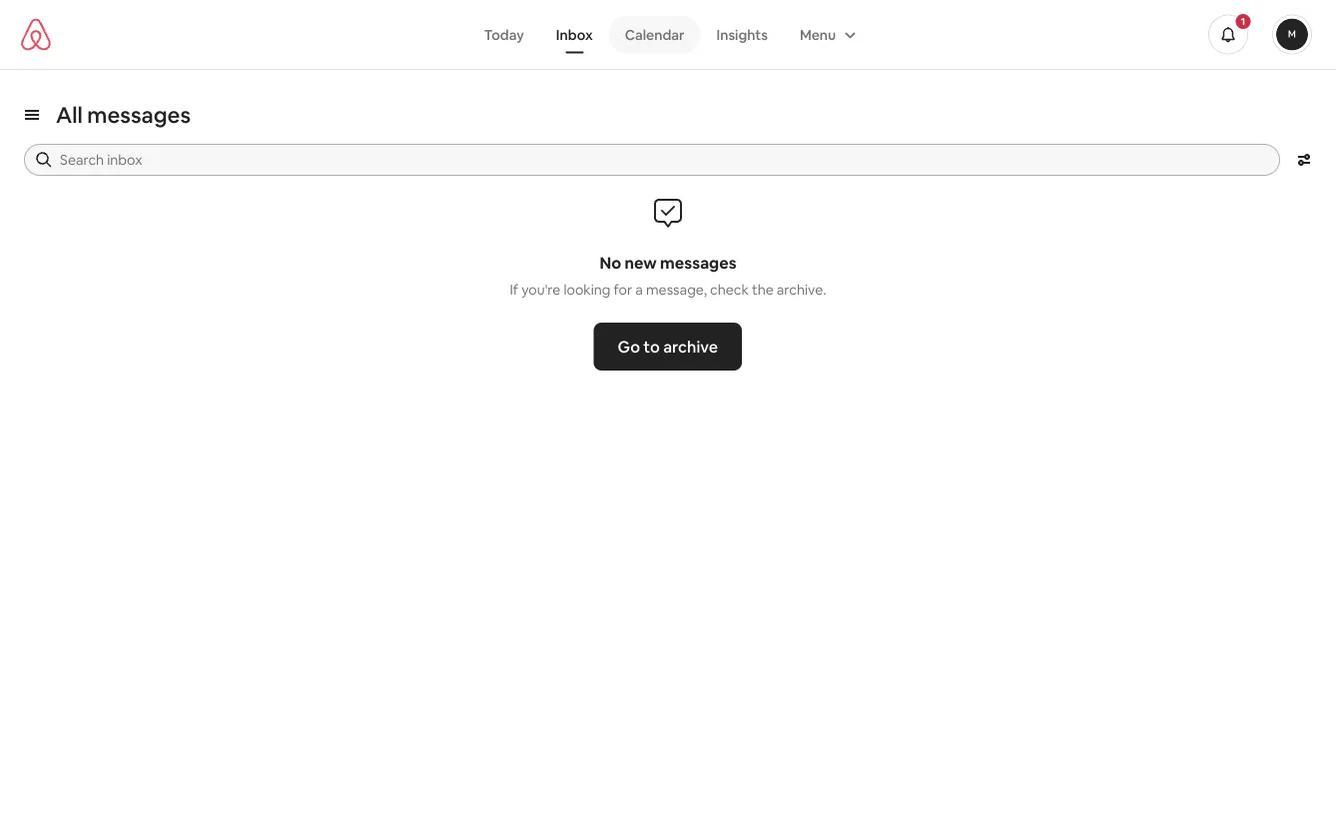 Task type: vqa. For each thing, say whether or not it's contained in the screenshot.
Calendar link
yes



Task type: describe. For each thing, give the bounding box(es) containing it.
inbox
[[556, 25, 593, 43]]

no
[[600, 252, 621, 273]]

a
[[636, 281, 643, 299]]

calendar
[[625, 25, 685, 43]]

go to archive
[[618, 336, 718, 357]]

messages inside "no new messages if you're looking for a message, check the archive."
[[660, 252, 737, 273]]

today
[[484, 25, 524, 43]]

archive
[[664, 336, 718, 357]]

insights link
[[701, 15, 784, 53]]

all messages
[[56, 100, 191, 129]]

inbox link
[[540, 15, 609, 53]]

menu
[[800, 25, 836, 43]]

the
[[752, 281, 774, 299]]

go
[[618, 336, 640, 357]]

0 horizontal spatial messages
[[87, 100, 191, 129]]

for
[[614, 281, 633, 299]]

all
[[56, 100, 83, 129]]



Task type: locate. For each thing, give the bounding box(es) containing it.
messages right all
[[87, 100, 191, 129]]

all messages heading
[[56, 100, 191, 129]]

if
[[510, 281, 519, 299]]

messages
[[87, 100, 191, 129], [660, 252, 737, 273]]

today link
[[468, 15, 540, 53]]

calendar link
[[609, 15, 701, 53]]

messages up message, at the top
[[660, 252, 737, 273]]

Search text field
[[60, 150, 1266, 170]]

0 vertical spatial messages
[[87, 100, 191, 129]]

no new messages if you're looking for a message, check the archive.
[[510, 252, 827, 299]]

main navigation menu image
[[1276, 18, 1308, 50]]

menu button
[[784, 15, 868, 53]]

1 horizontal spatial messages
[[660, 252, 737, 273]]

go to archive button
[[594, 323, 742, 371]]

1
[[1241, 15, 1246, 28]]

you're
[[522, 281, 561, 299]]

insights
[[717, 25, 768, 43]]

message,
[[646, 281, 707, 299]]

check
[[710, 281, 749, 299]]

archive.
[[777, 281, 827, 299]]

1 vertical spatial messages
[[660, 252, 737, 273]]

looking
[[564, 281, 611, 299]]

new
[[625, 252, 657, 273]]

to
[[644, 336, 660, 357]]



